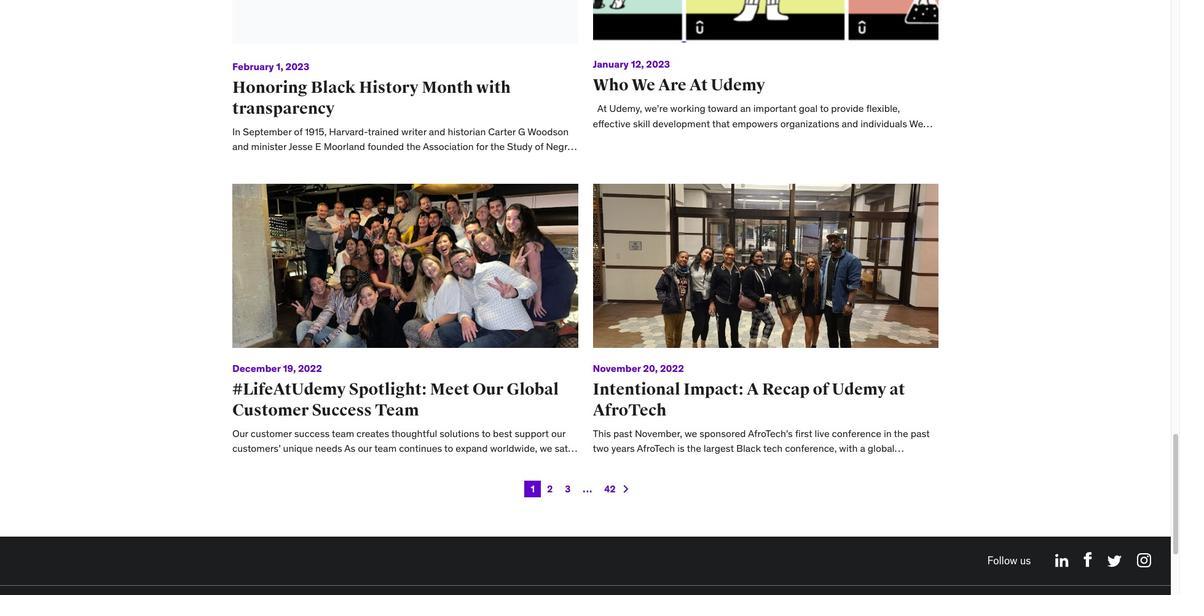 Task type: describe. For each thing, give the bounding box(es) containing it.
20,
[[643, 362, 658, 374]]

black
[[311, 78, 356, 98]]

impact:
[[684, 379, 744, 400]]

12,
[[631, 58, 644, 70]]

of
[[813, 379, 829, 400]]

recap
[[762, 379, 810, 400]]

19,
[[283, 362, 296, 374]]

success
[[312, 400, 372, 420]]

2 link
[[541, 481, 559, 497]]

honoring black history month with transparency
[[232, 78, 511, 119]]

follow us
[[988, 554, 1031, 568]]

#lifeatudemy
[[232, 379, 346, 400]]

twitter button image
[[1107, 555, 1123, 567]]

december 19, 2022
[[232, 362, 322, 374]]

#lifeatudemy spotlight: meet our global customer success team link
[[232, 379, 559, 420]]

3 link
[[559, 481, 577, 497]]

who
[[593, 75, 629, 96]]

42 link
[[598, 481, 622, 497]]

2
[[547, 483, 553, 495]]

intentional impact: a recap of udemy at afrotech
[[593, 379, 906, 420]]

2022 for #lifeatudemy
[[298, 362, 322, 374]]

#lifeatudemy spotlight: meet our global customer success team
[[232, 379, 559, 420]]

2023 for black
[[286, 60, 310, 73]]

intentional impact: a recap of udemy at afrotech link
[[593, 379, 906, 420]]

2023 for we
[[646, 58, 670, 70]]

1
[[531, 483, 535, 495]]

who we are at udemy
[[593, 75, 766, 96]]

we
[[632, 75, 655, 96]]

3
[[565, 483, 571, 495]]

global
[[507, 379, 559, 400]]

at
[[690, 75, 708, 96]]

with
[[476, 78, 511, 98]]

instagram button image
[[1137, 553, 1152, 567]]

month
[[422, 78, 473, 98]]

udemy inside intentional impact: a recap of udemy at afrotech
[[832, 379, 887, 400]]

customer
[[232, 400, 309, 420]]

follow
[[988, 554, 1018, 568]]

january 12, 2023
[[593, 58, 670, 70]]

a
[[747, 379, 759, 400]]



Task type: locate. For each thing, give the bounding box(es) containing it.
42
[[605, 483, 616, 495]]

1 horizontal spatial 2022
[[660, 362, 684, 374]]

january
[[593, 58, 629, 70]]

february
[[232, 60, 274, 73]]

2 2022 from the left
[[660, 362, 684, 374]]

are
[[658, 75, 687, 96]]

intentional
[[593, 379, 681, 400]]

who we are at udemy link
[[593, 75, 766, 96]]

2022 right 20,
[[660, 362, 684, 374]]

0 horizontal spatial udemy
[[711, 75, 766, 96]]

transparency
[[232, 98, 335, 119]]

team
[[375, 400, 419, 420]]

0 horizontal spatial 2022
[[298, 362, 322, 374]]

2023
[[646, 58, 670, 70], [286, 60, 310, 73]]

udemy left at
[[832, 379, 887, 400]]

1 2022 from the left
[[298, 362, 322, 374]]

honoring black history month with transparency link
[[232, 78, 511, 119]]

udemy
[[711, 75, 766, 96], [832, 379, 887, 400]]

history
[[359, 78, 419, 98]]

2022 for intentional
[[660, 362, 684, 374]]

2022
[[298, 362, 322, 374], [660, 362, 684, 374]]

2022 right 19,
[[298, 362, 322, 374]]

afrotech
[[593, 400, 667, 420]]

2023 right 1,
[[286, 60, 310, 73]]

0 vertical spatial udemy
[[711, 75, 766, 96]]

1 horizontal spatial udemy
[[832, 379, 887, 400]]

at
[[890, 379, 906, 400]]

our
[[473, 379, 504, 400]]

0 horizontal spatial 2023
[[286, 60, 310, 73]]

spotlight:
[[349, 379, 427, 400]]

us
[[1020, 554, 1031, 568]]

linkedin button image
[[1056, 554, 1069, 567]]

november 20, 2022
[[593, 362, 684, 374]]

1 horizontal spatial 2023
[[646, 58, 670, 70]]

facebook button image
[[1084, 552, 1093, 567]]

1 vertical spatial udemy
[[832, 379, 887, 400]]

2023 right 12,
[[646, 58, 670, 70]]

udemy right at
[[711, 75, 766, 96]]

honoring
[[232, 78, 308, 98]]

february 1, 2023
[[232, 60, 310, 73]]

1,
[[276, 60, 283, 73]]

meet
[[430, 379, 470, 400]]

…
[[583, 483, 592, 495]]

december
[[232, 362, 281, 374]]

november
[[593, 362, 641, 374]]



Task type: vqa. For each thing, say whether or not it's contained in the screenshot.
1st francisco, from the bottom
no



